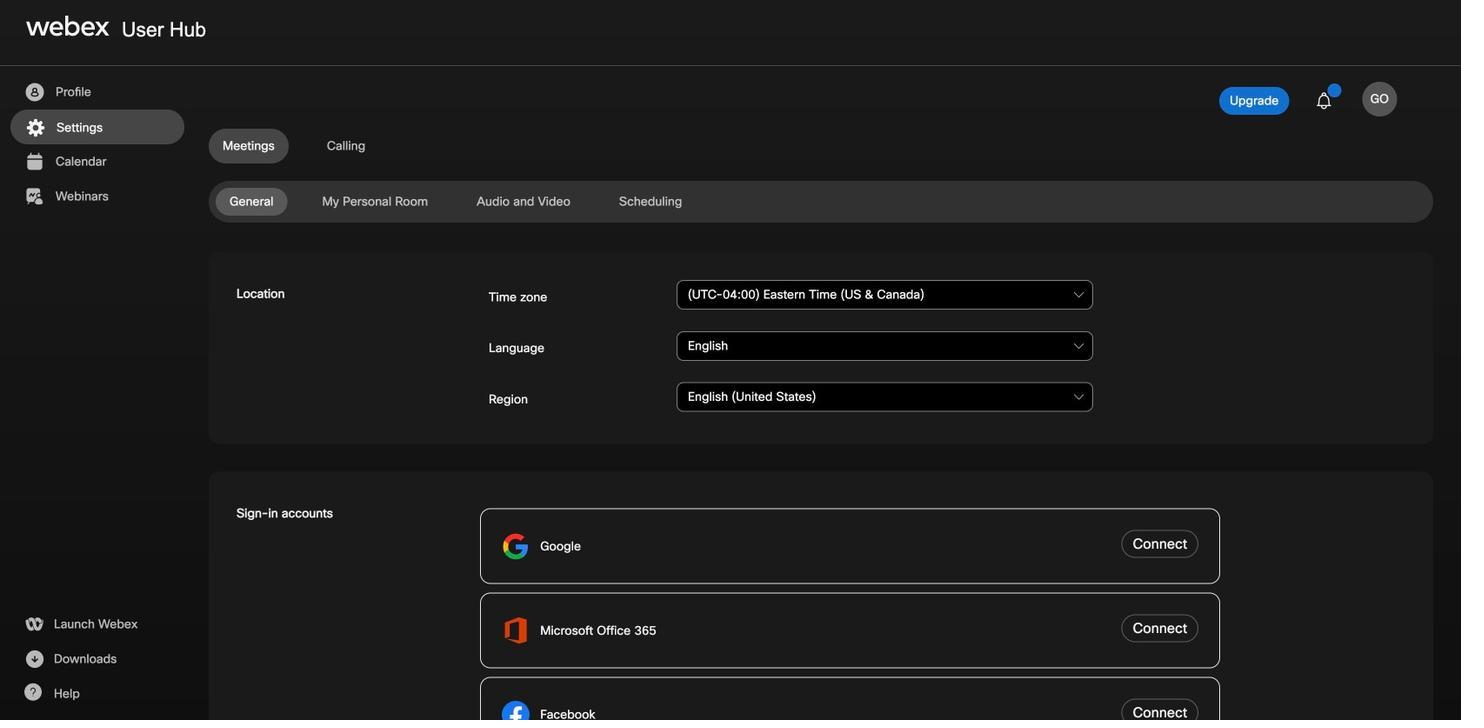 Task type: describe. For each thing, give the bounding box(es) containing it.
mds webinar_filled image
[[23, 186, 45, 207]]

mds webex helix filled image
[[23, 614, 45, 635]]

cisco webex image
[[26, 16, 110, 37]]

mds meetings_filled image
[[23, 151, 45, 172]]



Task type: locate. For each thing, give the bounding box(es) containing it.
tab list
[[209, 129, 1434, 164], [209, 188, 1434, 216]]

mds people circle_filled image
[[23, 82, 45, 103]]

mds content download_filled image
[[23, 649, 45, 670]]

2 tab list from the top
[[209, 188, 1434, 216]]

0 vertical spatial tab list
[[209, 129, 1434, 164]]

ng help active image
[[23, 684, 42, 701]]

mds settings_filled image
[[24, 117, 46, 138]]

1 tab list from the top
[[209, 129, 1434, 164]]

None text field
[[677, 280, 1094, 310]]

1 vertical spatial tab list
[[209, 188, 1434, 216]]

None text field
[[677, 331, 1094, 361], [677, 383, 1094, 412], [677, 331, 1094, 361], [677, 383, 1094, 412]]



